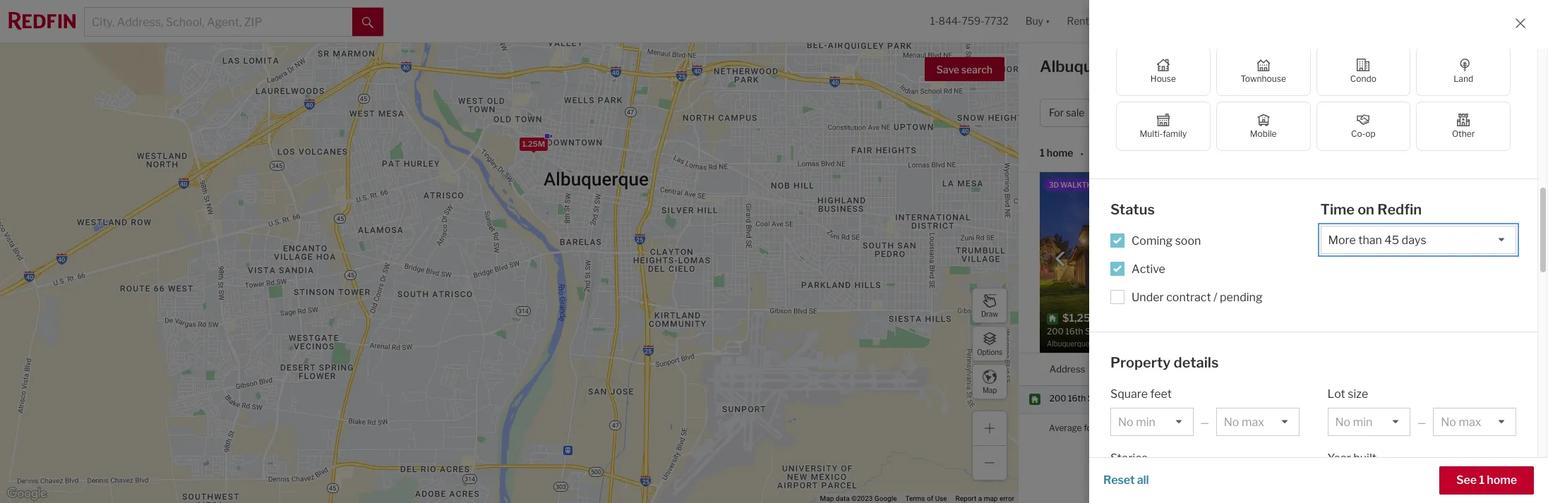 Task type: locate. For each thing, give the bounding box(es) containing it.
0 vertical spatial 4
[[1285, 107, 1292, 119]]

price inside 'button'
[[1127, 107, 1151, 119]]

map down "options"
[[983, 386, 997, 394]]

Multi-family checkbox
[[1116, 102, 1211, 151]]

list box
[[1321, 226, 1517, 254], [1111, 408, 1194, 436], [1217, 408, 1300, 436], [1328, 408, 1411, 436], [1434, 408, 1517, 436], [1111, 472, 1194, 501], [1217, 472, 1300, 501], [1328, 472, 1411, 501], [1434, 472, 1517, 501]]

0 vertical spatial 175
[[1353, 249, 1368, 259]]

home up 3d
[[1047, 147, 1074, 159]]

$/sq.
[[1295, 230, 1315, 240]]

albuquerque,
[[1040, 57, 1140, 76]]

0 horizontal spatial $255
[[1366, 230, 1388, 240]]

albuquerque inside proudly presenting an albuquerque country club icon. remodeled and exquisitely maintained masterpiece nestled on . 45 ac...
[[1384, 184, 1435, 195]]

1-844-759-7732
[[931, 15, 1009, 27]]

previous button image
[[1054, 252, 1068, 266]]

year built
[[1423, 230, 1461, 240]]

1 vertical spatial for
[[1084, 423, 1095, 434]]

for right average
[[1084, 423, 1095, 434]]

see 1 home
[[1457, 474, 1518, 487]]

multi-
[[1140, 129, 1163, 139]]

city guide link
[[1470, 60, 1527, 77]]

options
[[977, 348, 1003, 356]]

property
[[1111, 354, 1171, 371]]

price button right location button
[[1201, 354, 1223, 385]]

1 vertical spatial price button
[[1201, 354, 1223, 385]]

1 vertical spatial days
[[1465, 423, 1484, 433]]

for left sale
[[1228, 57, 1249, 76]]

1 horizontal spatial 1
[[1480, 474, 1485, 487]]

0 vertical spatial /
[[1308, 107, 1311, 119]]

price up multi-
[[1127, 107, 1151, 119]]

— for square feet
[[1201, 417, 1210, 429]]

175 down ac...
[[1353, 249, 1368, 259]]

home inside 1 home •
[[1047, 147, 1074, 159]]

• inside button
[[1442, 107, 1445, 119]]

$255 down more
[[1366, 230, 1388, 240]]

• up 3d walkthrough
[[1081, 148, 1084, 160]]

0 horizontal spatial details
[[1174, 354, 1219, 371]]

save
[[937, 64, 960, 76]]

• for filters
[[1442, 107, 1445, 119]]

year for year built
[[1328, 452, 1351, 465]]

co-
[[1352, 129, 1366, 139]]

1 inside 1 home •
[[1040, 147, 1045, 159]]

1 vertical spatial albuquerque
[[1136, 394, 1187, 404]]

1 vertical spatial year
[[1328, 452, 1351, 465]]

1 horizontal spatial days
[[1465, 423, 1484, 433]]

all
[[1397, 107, 1410, 119]]

map left "data"
[[820, 495, 834, 503]]

1 vertical spatial 175
[[1449, 423, 1464, 433]]

• for home
[[1081, 148, 1084, 160]]

0 horizontal spatial year
[[1328, 452, 1351, 465]]

1 horizontal spatial redfin
[[1378, 201, 1422, 218]]

map
[[984, 495, 998, 503]]

0 vertical spatial lot
[[1423, 249, 1436, 259]]

1 vertical spatial price
[[1201, 363, 1223, 375]]

1 horizontal spatial lot
[[1423, 249, 1436, 259]]

favorite button image
[[1256, 176, 1280, 200]]

16th
[[1068, 394, 1086, 404]]

feet
[[1151, 388, 1172, 401]]

2 — from the left
[[1418, 417, 1427, 429]]

recommended
[[1116, 147, 1188, 159]]

time
[[1321, 201, 1355, 218]]

lot left 'size'
[[1328, 388, 1346, 401]]

1
[[1040, 147, 1045, 159], [1480, 474, 1485, 487]]

see
[[1457, 474, 1477, 487]]

175 days down ac...
[[1353, 249, 1388, 259]]

200 16th st sw
[[1050, 394, 1113, 404]]

0 vertical spatial details
[[1480, 331, 1510, 343]]

1 vertical spatial 1
[[1480, 474, 1485, 487]]

albuquerque up maintained
[[1384, 184, 1435, 195]]

1 horizontal spatial 4
[[1285, 107, 1292, 119]]

days
[[1369, 249, 1388, 259], [1465, 423, 1484, 433]]

option group
[[1116, 47, 1511, 151]]

0 horizontal spatial on
[[1328, 207, 1338, 217]]

4 right the $1,250,000
[[1279, 423, 1284, 433]]

0 horizontal spatial 175
[[1353, 249, 1368, 259]]

map region
[[0, 0, 1118, 503]]

use
[[935, 495, 947, 503]]

data
[[836, 495, 850, 503]]

$255
[[1366, 230, 1388, 240], [1406, 423, 1427, 433]]

$255 right 4911
[[1406, 423, 1427, 433]]

proudly
[[1295, 184, 1326, 195]]

1 horizontal spatial 175
[[1449, 423, 1464, 433]]

0 horizontal spatial /
[[1214, 291, 1218, 304]]

1 vertical spatial •
[[1081, 148, 1084, 160]]

4 bd / 4+ ba button
[[1276, 99, 1365, 127]]

on
[[1358, 201, 1375, 218], [1328, 207, 1338, 217]]

on inside proudly presenting an albuquerque country club icon. remodeled and exquisitely maintained masterpiece nestled on . 45 ac...
[[1328, 207, 1338, 217]]

property details
[[1111, 354, 1219, 371]]

/ left pending
[[1214, 291, 1218, 304]]

homes
[[1172, 57, 1225, 76]]

0 horizontal spatial price button
[[1117, 99, 1178, 127]]

1 horizontal spatial —
[[1418, 417, 1427, 429]]

4
[[1285, 107, 1292, 119], [1279, 423, 1284, 433]]

ba
[[1328, 107, 1339, 119]]

1 vertical spatial redfin
[[1308, 249, 1334, 259]]

family
[[1163, 129, 1187, 139]]

4 left bd
[[1285, 107, 1292, 119]]

1 vertical spatial /
[[1214, 291, 1218, 304]]

0 horizontal spatial albuquerque
[[1136, 394, 1187, 404]]

details inside button
[[1480, 331, 1510, 343]]

map data ©2023 google
[[820, 495, 897, 503]]

1 horizontal spatial map
[[983, 386, 997, 394]]

.
[[1340, 207, 1342, 217]]

details right view
[[1480, 331, 1510, 343]]

0 horizontal spatial 4
[[1279, 423, 1284, 433]]

lot size
[[1328, 388, 1369, 401]]

mobile
[[1250, 129, 1277, 139]]

0 horizontal spatial 1
[[1040, 147, 1045, 159]]

lot for lot size
[[1423, 249, 1436, 259]]

1 horizontal spatial price button
[[1201, 354, 1223, 385]]

map
[[983, 386, 997, 394], [820, 495, 834, 503]]

1 horizontal spatial price
[[1201, 363, 1223, 375]]

844-
[[939, 15, 962, 27]]

days up see on the bottom
[[1465, 423, 1484, 433]]

0 horizontal spatial •
[[1081, 148, 1084, 160]]

4+
[[1313, 107, 1326, 119]]

0 vertical spatial home
[[1047, 147, 1074, 159]]

—
[[1201, 417, 1210, 429], [1418, 417, 1427, 429]]

albuquerque:
[[1097, 423, 1150, 434]]

0 vertical spatial 1
[[1040, 147, 1045, 159]]

masterpiece
[[1449, 196, 1499, 206]]

details right location
[[1174, 354, 1219, 371]]

status
[[1111, 201, 1155, 218]]

1 horizontal spatial •
[[1442, 107, 1445, 119]]

1 vertical spatial 175 days
[[1449, 423, 1484, 433]]

map inside button
[[983, 386, 997, 394]]

see 1 home button
[[1440, 467, 1534, 495]]

175 up see on the bottom
[[1449, 423, 1464, 433]]

0 vertical spatial map
[[983, 386, 997, 394]]

1 horizontal spatial $255
[[1406, 423, 1427, 433]]

an
[[1373, 184, 1382, 195]]

0 vertical spatial •
[[1442, 107, 1445, 119]]

insights
[[1413, 61, 1456, 75]]

for
[[1228, 57, 1249, 76], [1084, 423, 1095, 434]]

1 vertical spatial lot
[[1328, 388, 1346, 401]]

days down more
[[1369, 249, 1388, 259]]

1 vertical spatial home
[[1487, 474, 1518, 487]]

0 vertical spatial albuquerque
[[1384, 184, 1435, 195]]

4 inside 4 bd / 4+ ba button
[[1285, 107, 1292, 119]]

townhouse
[[1241, 73, 1287, 84]]

for sale button
[[1040, 99, 1112, 127]]

Townhouse checkbox
[[1217, 47, 1311, 96]]

nestled
[[1295, 207, 1326, 217]]

3d
[[1049, 181, 1059, 189]]

year for year built
[[1423, 230, 1441, 240]]

1 vertical spatial 4
[[1279, 423, 1284, 433]]

albuquerque down location button
[[1136, 394, 1187, 404]]

for
[[1049, 107, 1064, 119]]

price right location
[[1201, 363, 1223, 375]]

0 horizontal spatial lot
[[1328, 388, 1346, 401]]

0 vertical spatial days
[[1369, 249, 1388, 259]]

0 vertical spatial for
[[1228, 57, 1249, 76]]

view details button
[[1447, 325, 1518, 349]]

lot left size
[[1423, 249, 1436, 259]]

0 horizontal spatial —
[[1201, 417, 1210, 429]]

acres
[[1492, 249, 1516, 259]]

contract
[[1167, 291, 1212, 304]]

/ right bd
[[1308, 107, 1311, 119]]

time on redfin
[[1321, 201, 1422, 218]]

1 horizontal spatial /
[[1308, 107, 1311, 119]]

price button up multi-
[[1117, 99, 1178, 127]]

1.25m
[[522, 139, 545, 149]]

0 horizontal spatial home
[[1047, 147, 1074, 159]]

walkthrough
[[1061, 181, 1118, 189]]

1 horizontal spatial details
[[1480, 331, 1510, 343]]

1 horizontal spatial for
[[1228, 57, 1249, 76]]

remodeled
[[1295, 196, 1341, 206]]

1 horizontal spatial albuquerque
[[1384, 184, 1435, 195]]

0 vertical spatial price
[[1127, 107, 1151, 119]]

details for property details
[[1174, 354, 1219, 371]]

1-844-759-7732 link
[[931, 15, 1009, 27]]

1 vertical spatial $255
[[1406, 423, 1427, 433]]

op
[[1366, 129, 1376, 139]]

price for top price 'button'
[[1127, 107, 1151, 119]]

1 horizontal spatial 175 days
[[1449, 423, 1484, 433]]

home right see on the bottom
[[1487, 474, 1518, 487]]

on
[[1295, 249, 1307, 259]]

1 vertical spatial details
[[1174, 354, 1219, 371]]

google image
[[4, 485, 50, 503]]

/ inside 4 bd / 4+ ba button
[[1308, 107, 1311, 119]]

1 — from the left
[[1201, 417, 1210, 429]]

home
[[1192, 107, 1220, 119]]

1 horizontal spatial year
[[1423, 230, 1441, 240]]

map for map data ©2023 google
[[820, 495, 834, 503]]

0 horizontal spatial 175 days
[[1353, 249, 1388, 259]]

view details
[[1455, 331, 1510, 343]]

• left 3
[[1442, 107, 1445, 119]]

for sale
[[1049, 107, 1085, 119]]

all
[[1137, 474, 1149, 487]]

location button
[[1136, 354, 1174, 385]]

draw button
[[972, 288, 1008, 323]]

175
[[1353, 249, 1368, 259], [1449, 423, 1464, 433]]

coming
[[1132, 234, 1173, 248]]

0 vertical spatial year
[[1423, 230, 1441, 240]]

1 vertical spatial map
[[820, 495, 834, 503]]

0 horizontal spatial price
[[1127, 107, 1151, 119]]

• inside 1 home •
[[1081, 148, 1084, 160]]

coming soon
[[1132, 234, 1201, 248]]

0 horizontal spatial map
[[820, 495, 834, 503]]

4.5
[[1320, 394, 1333, 404]]

175 days up see on the bottom
[[1449, 423, 1484, 433]]

house
[[1151, 73, 1176, 84]]

0 vertical spatial price button
[[1117, 99, 1178, 127]]

1 horizontal spatial home
[[1487, 474, 1518, 487]]

0 vertical spatial 175 days
[[1353, 249, 1388, 259]]

reset all
[[1104, 474, 1149, 487]]



Task type: vqa. For each thing, say whether or not it's contained in the screenshot.
a
yes



Task type: describe. For each thing, give the bounding box(es) containing it.
address button
[[1050, 354, 1086, 385]]

square
[[1111, 388, 1148, 401]]

country
[[1437, 184, 1469, 195]]

option group containing house
[[1116, 47, 1511, 151]]

table
[[1496, 150, 1525, 164]]

price for rightmost price 'button'
[[1201, 363, 1223, 375]]

average for albuquerque:
[[1049, 423, 1150, 434]]

submit search image
[[362, 17, 374, 28]]

House checkbox
[[1116, 47, 1211, 96]]

4 for 4
[[1279, 423, 1284, 433]]

Condo checkbox
[[1317, 47, 1411, 96]]

report a map error
[[956, 495, 1015, 503]]

terms of use link
[[906, 495, 947, 503]]

photos button
[[1436, 150, 1493, 170]]

$1,250,000
[[1198, 423, 1244, 433]]

more
[[1371, 207, 1392, 217]]

map for map
[[983, 386, 997, 394]]

sw
[[1098, 394, 1113, 404]]

nm
[[1143, 57, 1169, 76]]

x-out this home image
[[1322, 328, 1339, 345]]

bd
[[1294, 107, 1306, 119]]

home type button
[[1183, 99, 1270, 127]]

0 horizontal spatial for
[[1084, 423, 1095, 434]]

photo of 200 16th st sw, albuquerque, nm 87104 image
[[1040, 172, 1284, 353]]

sale
[[1066, 107, 1085, 119]]

condo
[[1351, 73, 1377, 84]]

45
[[1343, 207, 1354, 217]]

pending
[[1220, 291, 1263, 304]]

filters
[[1412, 107, 1440, 119]]

Other checkbox
[[1417, 102, 1511, 151]]

photos
[[1439, 150, 1476, 164]]

details for view details
[[1480, 331, 1510, 343]]

3
[[1447, 107, 1454, 119]]

1-
[[931, 15, 939, 27]]

recommended button
[[1114, 146, 1199, 160]]

/ for 4+
[[1308, 107, 1311, 119]]

table button
[[1493, 150, 1527, 172]]

home type
[[1192, 107, 1243, 119]]

error
[[1000, 495, 1015, 503]]

4 for 4 bd / 4+ ba
[[1285, 107, 1292, 119]]

City, Address, School, Agent, ZIP search field
[[85, 8, 352, 36]]

report a map error link
[[956, 495, 1015, 503]]

Mobile checkbox
[[1217, 102, 1311, 151]]

view details link
[[1447, 323, 1518, 349]]

4911
[[1349, 423, 1368, 433]]

home inside see 1 home button
[[1487, 474, 1518, 487]]

0 horizontal spatial redfin
[[1308, 249, 1334, 259]]

save search
[[937, 64, 993, 76]]

/ for pending
[[1214, 291, 1218, 304]]

1946
[[1495, 230, 1516, 240]]

more link
[[1371, 207, 1392, 217]]

200
[[1050, 394, 1067, 404]]

— for lot size
[[1418, 417, 1427, 429]]

land
[[1454, 73, 1474, 84]]

map button
[[972, 364, 1008, 400]]

market insights | city guide
[[1372, 61, 1525, 75]]

favorite this home image
[[1294, 328, 1311, 345]]

1 horizontal spatial on
[[1358, 201, 1375, 218]]

st
[[1088, 394, 1097, 404]]

stories
[[1111, 452, 1148, 465]]

size
[[1438, 249, 1455, 259]]

0 horizontal spatial days
[[1369, 249, 1388, 259]]

4 bd / 4+ ba
[[1285, 107, 1339, 119]]

proudly presenting an albuquerque country club icon. remodeled and exquisitely maintained masterpiece nestled on . 45 ac...
[[1295, 184, 1510, 217]]

view
[[1455, 331, 1477, 343]]

average
[[1049, 423, 1082, 434]]

200 16th st sw link
[[1050, 394, 1123, 405]]

year built
[[1328, 452, 1377, 465]]

under contract / pending
[[1132, 291, 1263, 304]]

report
[[956, 495, 977, 503]]

search
[[962, 64, 993, 76]]

built
[[1442, 230, 1461, 240]]

reset all button
[[1104, 467, 1149, 495]]

0 vertical spatial $255
[[1366, 230, 1388, 240]]

multi-family
[[1140, 129, 1187, 139]]

active
[[1132, 262, 1166, 276]]

$/sq. ft.
[[1295, 230, 1327, 240]]

all filters • 3
[[1397, 107, 1454, 119]]

Land checkbox
[[1417, 47, 1511, 96]]

1 home •
[[1040, 147, 1084, 160]]

1 inside see 1 home button
[[1480, 474, 1485, 487]]

exquisitely
[[1359, 196, 1402, 206]]

favorite button checkbox
[[1256, 176, 1280, 200]]

type
[[1222, 107, 1243, 119]]

terms of use
[[906, 495, 947, 503]]

club
[[1471, 184, 1489, 195]]

under
[[1132, 291, 1164, 304]]

Co-op checkbox
[[1317, 102, 1411, 151]]

all filters • 3 button
[[1371, 99, 1463, 127]]

©2023
[[852, 495, 873, 503]]

albuquerque, nm homes for sale
[[1040, 57, 1285, 76]]

co-op
[[1352, 129, 1376, 139]]

lot size
[[1423, 249, 1455, 259]]

0 vertical spatial redfin
[[1378, 201, 1422, 218]]

and
[[1343, 196, 1357, 206]]

terms
[[906, 495, 925, 503]]

0.45
[[1471, 249, 1491, 259]]

lot for lot size
[[1328, 388, 1346, 401]]

draw
[[982, 310, 999, 318]]



